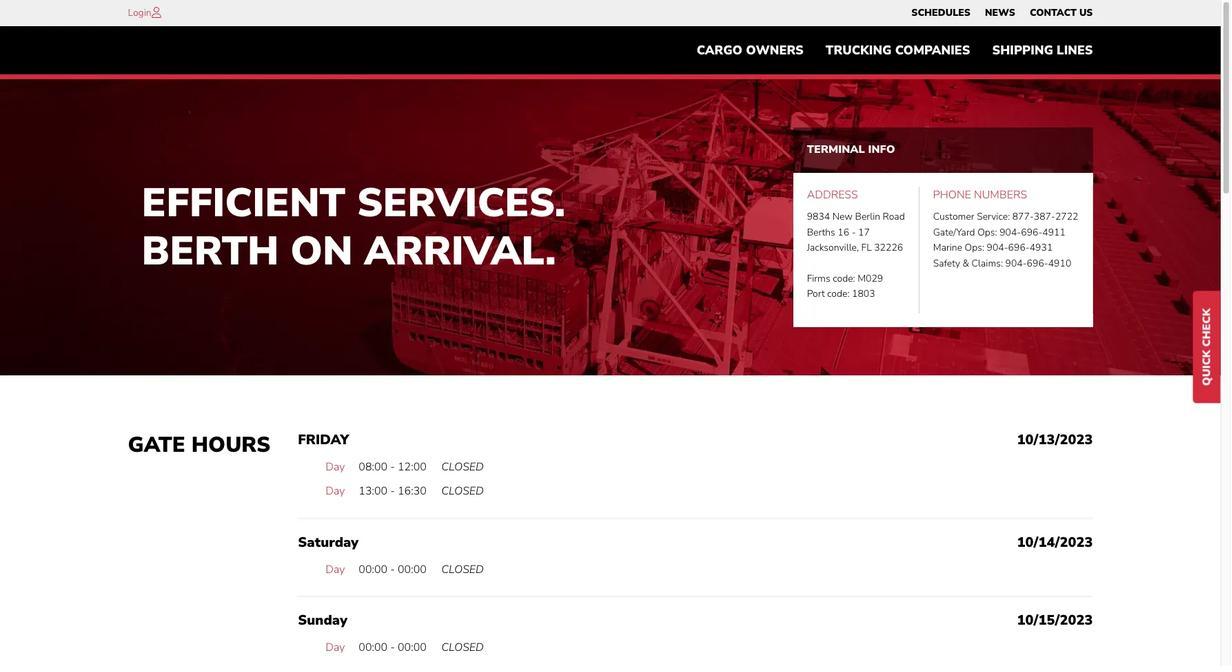 Task type: locate. For each thing, give the bounding box(es) containing it.
quick
[[1200, 350, 1215, 386]]

2722
[[1056, 211, 1079, 224]]

day down sunday
[[326, 641, 345, 656]]

saturday
[[298, 534, 359, 552]]

contact
[[1030, 6, 1077, 19]]

ops:
[[978, 226, 998, 239], [965, 242, 985, 255]]

terminal
[[807, 142, 865, 157]]

0 vertical spatial 904-
[[1000, 226, 1022, 239]]

13:00 - 16:30
[[359, 484, 427, 500]]

code: up 1803
[[833, 272, 856, 286]]

day
[[326, 460, 345, 475], [326, 484, 345, 500], [326, 563, 345, 578], [326, 641, 345, 656]]

closed for friday
[[442, 460, 484, 475]]

3 day from the top
[[326, 563, 345, 578]]

on
[[291, 224, 353, 279]]

08:00 - 12:00
[[359, 460, 427, 475]]

menu bar down schedules link
[[686, 37, 1105, 64]]

1 vertical spatial menu bar
[[686, 37, 1105, 64]]

387-
[[1034, 211, 1056, 224]]

2 vertical spatial 696-
[[1027, 257, 1049, 270]]

ops: down service:
[[978, 226, 998, 239]]

day down friday
[[326, 460, 345, 475]]

menu bar
[[905, 3, 1101, 23], [686, 37, 1105, 64]]

00:00 - 00:00
[[359, 563, 427, 578], [359, 641, 427, 656]]

owners
[[746, 42, 804, 59]]

us
[[1080, 6, 1094, 19]]

day left the 13:00
[[326, 484, 345, 500]]

closed for sunday
[[442, 641, 484, 656]]

numbers
[[975, 187, 1028, 203]]

10/15/2023
[[1018, 612, 1094, 631]]

-
[[852, 226, 856, 239], [391, 460, 395, 475], [391, 484, 395, 500], [391, 563, 395, 578], [391, 641, 395, 656]]

0 vertical spatial menu bar
[[905, 3, 1101, 23]]

0 vertical spatial 00:00 - 00:00
[[359, 563, 427, 578]]

lines
[[1057, 42, 1094, 59]]

4 day from the top
[[326, 641, 345, 656]]

ops: up &
[[965, 242, 985, 255]]

m029
[[858, 272, 884, 286]]

9834
[[807, 211, 831, 224]]

1 vertical spatial 696-
[[1009, 242, 1030, 255]]

- for friday
[[391, 460, 395, 475]]

closed for saturday
[[442, 563, 484, 578]]

4910
[[1049, 257, 1072, 270]]

code:
[[833, 272, 856, 286], [828, 288, 850, 301]]

shipping lines
[[993, 42, 1094, 59]]

904- right claims:
[[1006, 257, 1027, 270]]

code: right port
[[828, 288, 850, 301]]

quick check
[[1200, 308, 1215, 386]]

3 closed from the top
[[442, 563, 484, 578]]

day for saturday
[[326, 563, 345, 578]]

firms code:  m029 port code:  1803
[[807, 272, 884, 301]]

phone
[[934, 187, 972, 203]]

1 day from the top
[[326, 460, 345, 475]]

gate
[[128, 431, 185, 460]]

00:00 - 00:00 for sunday
[[359, 641, 427, 656]]

2 day from the top
[[326, 484, 345, 500]]

hours
[[192, 431, 271, 460]]

904-
[[1000, 226, 1022, 239], [987, 242, 1009, 255], [1006, 257, 1027, 270]]

menu bar up shipping
[[905, 3, 1101, 23]]

menu bar containing schedules
[[905, 3, 1101, 23]]

1 closed from the top
[[442, 460, 484, 475]]

2 closed from the top
[[442, 484, 484, 500]]

12:00
[[398, 460, 427, 475]]

info
[[869, 142, 896, 157]]

address
[[807, 187, 859, 203]]

904- up claims:
[[987, 242, 1009, 255]]

closed
[[442, 460, 484, 475], [442, 484, 484, 500], [442, 563, 484, 578], [442, 641, 484, 656]]

berth
[[142, 224, 279, 279]]

shipping
[[993, 42, 1054, 59]]

login link
[[128, 6, 151, 19]]

services.
[[357, 176, 566, 231]]

news link
[[986, 3, 1016, 23]]

904- down 877- at the top right of the page
[[1000, 226, 1022, 239]]

schedules link
[[912, 3, 971, 23]]

1 00:00 - 00:00 from the top
[[359, 563, 427, 578]]

877-
[[1013, 211, 1034, 224]]

2 00:00 - 00:00 from the top
[[359, 641, 427, 656]]

1 vertical spatial 904-
[[987, 242, 1009, 255]]

day down saturday
[[326, 563, 345, 578]]

fl
[[862, 242, 872, 255]]

696-
[[1022, 226, 1043, 239], [1009, 242, 1030, 255], [1027, 257, 1049, 270]]

cargo
[[697, 42, 743, 59]]

1803
[[853, 288, 876, 301]]

firms
[[807, 272, 831, 286]]

16
[[838, 226, 850, 239]]

4 closed from the top
[[442, 641, 484, 656]]

arrival.
[[365, 224, 556, 279]]

terminal info
[[807, 142, 896, 157]]

00:00
[[359, 563, 388, 578], [398, 563, 427, 578], [359, 641, 388, 656], [398, 641, 427, 656]]

1 vertical spatial 00:00 - 00:00
[[359, 641, 427, 656]]



Task type: vqa. For each thing, say whether or not it's contained in the screenshot.
topmost transaction
no



Task type: describe. For each thing, give the bounding box(es) containing it.
trucking companies
[[826, 42, 971, 59]]

friday
[[298, 431, 349, 449]]

customer service: 877-387-2722 gate/yard ops: 904-696-4911 marine ops: 904-696-4931 safety & claims: 904-696-4910
[[934, 211, 1079, 270]]

contact us link
[[1030, 3, 1094, 23]]

road
[[883, 211, 905, 224]]

marine
[[934, 242, 963, 255]]

trucking companies link
[[815, 37, 982, 64]]

shipping lines link
[[982, 37, 1105, 64]]

day for friday
[[326, 460, 345, 475]]

1 vertical spatial ops:
[[965, 242, 985, 255]]

service:
[[977, 211, 1011, 224]]

- for sunday
[[391, 641, 395, 656]]

companies
[[896, 42, 971, 59]]

1 vertical spatial code:
[[828, 288, 850, 301]]

efficient
[[142, 176, 346, 231]]

phone numbers
[[934, 187, 1028, 203]]

safety
[[934, 257, 961, 270]]

0 vertical spatial ops:
[[978, 226, 998, 239]]

32226
[[875, 242, 904, 255]]

berths
[[807, 226, 836, 239]]

efficient services. berth on arrival.
[[142, 176, 566, 279]]

menu bar containing cargo owners
[[686, 37, 1105, 64]]

quick check link
[[1194, 291, 1221, 403]]

news
[[986, 6, 1016, 19]]

customer
[[934, 211, 975, 224]]

sunday
[[298, 612, 348, 631]]

cargo owners link
[[686, 37, 815, 64]]

schedules
[[912, 6, 971, 19]]

port
[[807, 288, 825, 301]]

login
[[128, 6, 151, 19]]

- inside 9834 new berlin road berths 16 - 17 jacksonville, fl 32226
[[852, 226, 856, 239]]

0 vertical spatial code:
[[833, 272, 856, 286]]

gate hours
[[128, 431, 271, 460]]

&
[[963, 257, 970, 270]]

08:00
[[359, 460, 388, 475]]

check
[[1200, 308, 1215, 347]]

jacksonville,
[[807, 242, 859, 255]]

contact us
[[1030, 6, 1094, 19]]

2 vertical spatial 904-
[[1006, 257, 1027, 270]]

10/13/2023
[[1018, 431, 1094, 449]]

trucking
[[826, 42, 892, 59]]

9834 new berlin road berths 16 - 17 jacksonville, fl 32226
[[807, 211, 905, 255]]

gate/yard
[[934, 226, 976, 239]]

17
[[859, 226, 870, 239]]

00:00 - 00:00 for saturday
[[359, 563, 427, 578]]

claims:
[[972, 257, 1004, 270]]

day for sunday
[[326, 641, 345, 656]]

4931
[[1030, 242, 1053, 255]]

- for saturday
[[391, 563, 395, 578]]

4911
[[1043, 226, 1066, 239]]

0 vertical spatial 696-
[[1022, 226, 1043, 239]]

user image
[[151, 7, 161, 18]]

new
[[833, 211, 853, 224]]

berlin
[[856, 211, 881, 224]]

13:00
[[359, 484, 388, 500]]

10/14/2023
[[1018, 534, 1094, 552]]

cargo owners
[[697, 42, 804, 59]]

16:30
[[398, 484, 427, 500]]



